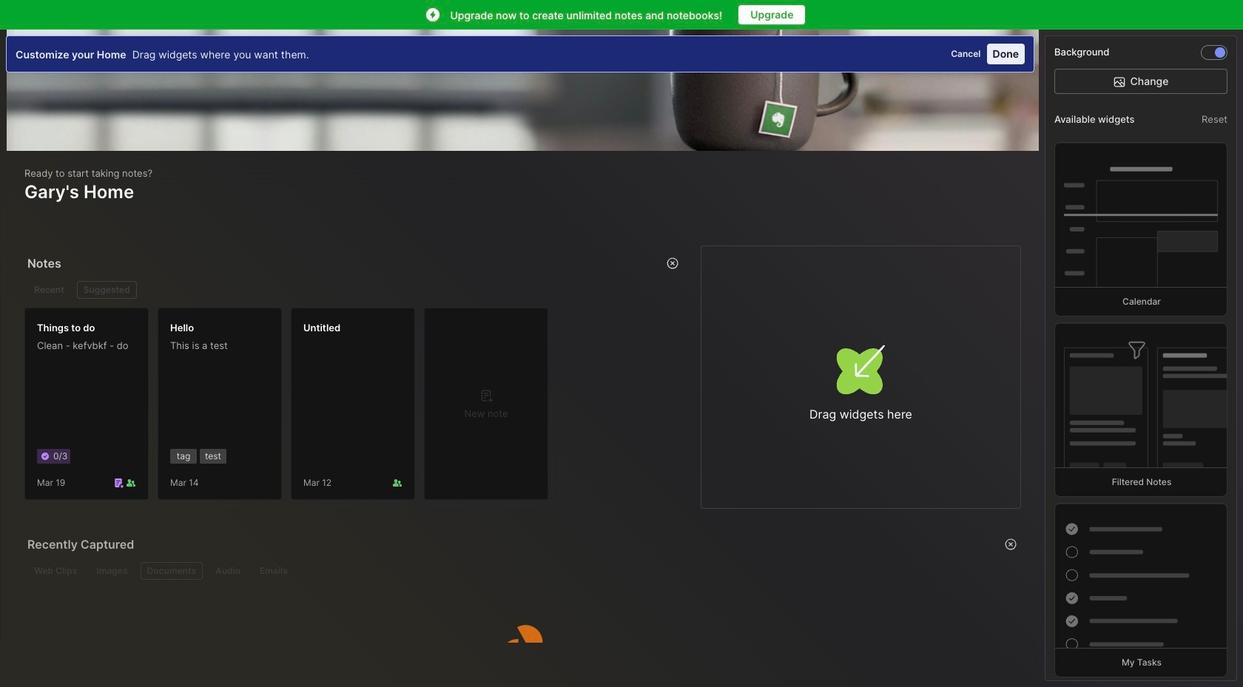 Task type: locate. For each thing, give the bounding box(es) containing it.
background image
[[1216, 47, 1226, 58]]



Task type: vqa. For each thing, say whether or not it's contained in the screenshot.
View other plans "BUTTON"
no



